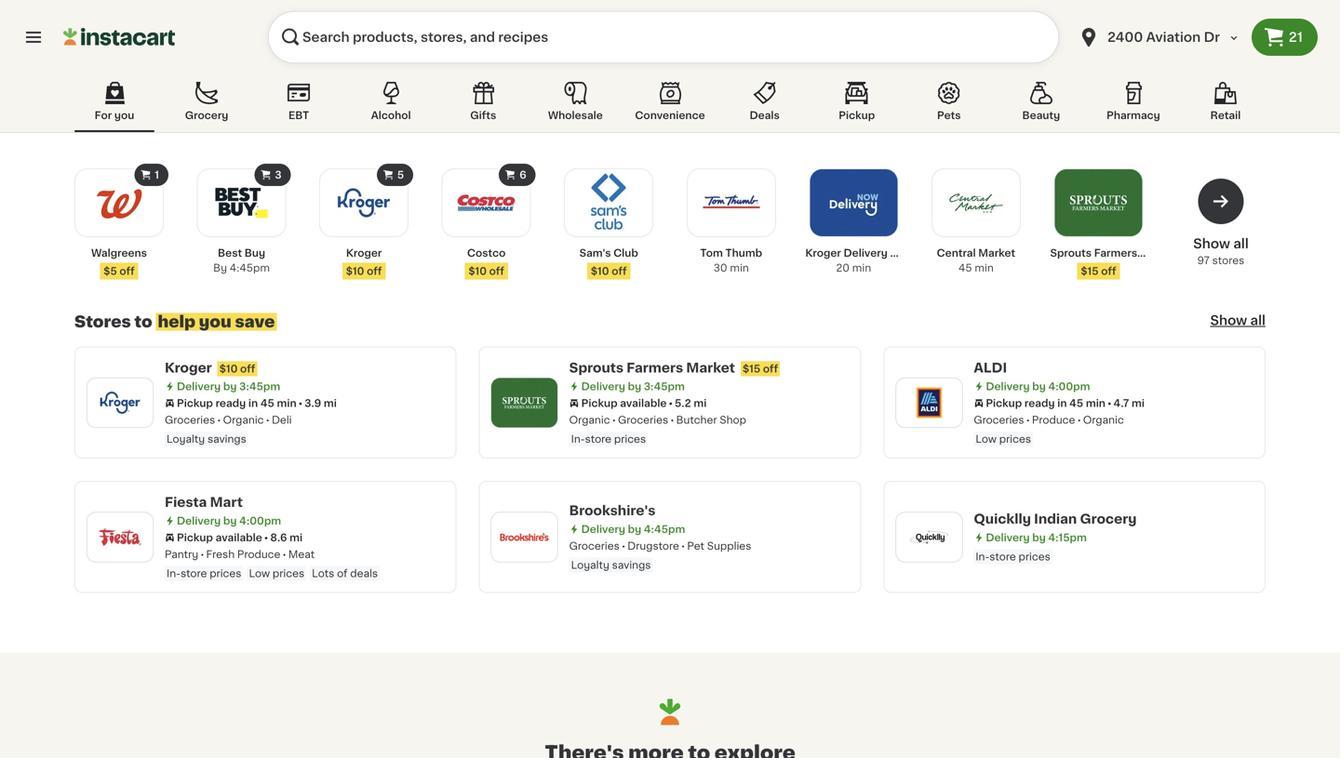 Task type: vqa. For each thing, say whether or not it's contained in the screenshot.


Task type: describe. For each thing, give the bounding box(es) containing it.
beauty button
[[1001, 78, 1081, 132]]

delivery for 3.9 mi
[[177, 382, 221, 392]]

loyalty inside the "groceries organic deli loyalty savings"
[[167, 434, 205, 444]]

min up the deli
[[277, 398, 297, 409]]

0 horizontal spatial market
[[686, 362, 735, 375]]

delivery by 4:45pm
[[581, 525, 685, 535]]

sam's club $10 off
[[579, 248, 638, 276]]

delivery for drugstore
[[581, 525, 625, 535]]

show all 97 stores
[[1193, 237, 1249, 266]]

grocery inside button
[[185, 110, 228, 121]]

4.7
[[1114, 398, 1129, 409]]

$10 down save
[[219, 364, 238, 374]]

5.2 mi
[[675, 398, 707, 409]]

pharmacy button
[[1094, 78, 1174, 132]]

delivery by 4:15pm
[[986, 533, 1087, 543]]

5
[[397, 170, 404, 180]]

by for brookshire's
[[628, 525, 641, 535]]

tom thumb 30 min
[[700, 248, 762, 273]]

mi for 5.2 mi
[[694, 398, 707, 409]]

for you button
[[74, 78, 155, 132]]

97
[[1198, 256, 1210, 266]]

min inside kroger delivery now 20 min
[[852, 263, 871, 273]]

gifts button
[[443, 78, 523, 132]]

pickup ready in 45 min for 4:00pm
[[986, 398, 1106, 409]]

dr
[[1204, 31, 1220, 44]]

mi for 8.6 mi
[[290, 533, 303, 543]]

kroger delivery now 20 min
[[805, 248, 914, 273]]

convenience
[[635, 110, 705, 121]]

21
[[1289, 31, 1303, 44]]

pickup inside pickup button
[[839, 110, 875, 121]]

kroger for kroger delivery now
[[805, 248, 841, 258]]

pickup for in-store prices
[[581, 398, 618, 409]]

prices inside organic groceries butcher shop in-store prices
[[614, 434, 646, 444]]

pantry fresh produce meat in-store prices low prices lots of deals
[[165, 550, 378, 579]]

costco image
[[455, 171, 518, 235]]

min inside tom thumb 30 min
[[730, 263, 749, 273]]

delivery by 4:00pm for aldi
[[986, 382, 1090, 392]]

of
[[337, 569, 348, 579]]

alcohol
[[371, 110, 411, 121]]

1 vertical spatial $15
[[743, 364, 761, 374]]

to
[[134, 314, 152, 330]]

off inside 'walgreens $5 off'
[[120, 266, 135, 276]]

fiesta mart
[[165, 496, 243, 509]]

delivery down quicklly
[[986, 533, 1030, 543]]

retail button
[[1186, 78, 1266, 132]]

4.7 mi
[[1114, 398, 1145, 409]]

tom
[[700, 248, 723, 258]]

1 vertical spatial 4:45pm
[[644, 525, 685, 535]]

pickup up pantry
[[177, 533, 213, 543]]

instacart image
[[63, 26, 175, 48]]

groceries produce organic low prices
[[974, 415, 1124, 444]]

pickup for low prices
[[986, 398, 1022, 409]]

available for 3:45pm
[[620, 398, 667, 409]]

retail
[[1211, 110, 1241, 121]]

prices down fresh
[[210, 569, 242, 579]]

fiesta mart logo image
[[96, 513, 144, 562]]

best buy image
[[210, 171, 273, 235]]

best
[[218, 248, 242, 258]]

grocery button
[[167, 78, 247, 132]]

low inside groceries produce organic low prices
[[976, 434, 997, 444]]

wholesale button
[[535, 78, 616, 132]]

deals button
[[725, 78, 805, 132]]

4:45pm inside best buy by 4:45pm
[[230, 263, 270, 273]]

aldi logo image
[[905, 379, 953, 427]]

lots
[[312, 569, 334, 579]]

organic inside groceries produce organic low prices
[[1083, 415, 1124, 425]]

pharmacy
[[1107, 110, 1160, 121]]

3
[[275, 170, 282, 180]]

0 horizontal spatial kroger
[[165, 362, 212, 375]]

save
[[235, 314, 275, 330]]

by for fiesta mart
[[223, 516, 237, 526]]

store for pantry fresh produce meat in-store prices low prices lots of deals
[[181, 569, 207, 579]]

by for quicklly indian grocery
[[1032, 533, 1046, 543]]

groceries drugstore pet supplies loyalty savings
[[569, 541, 752, 571]]

thumb
[[726, 248, 762, 258]]

organic inside organic groceries butcher shop in-store prices
[[569, 415, 610, 425]]

loyalty inside 'groceries drugstore pet supplies loyalty savings'
[[571, 560, 610, 571]]

drugstore
[[628, 541, 679, 551]]

market inside central market 45 min
[[978, 248, 1016, 258]]

$10 inside costco $10 off
[[469, 266, 487, 276]]

alcohol button
[[351, 78, 431, 132]]

prices down meat
[[273, 569, 305, 579]]

low inside pantry fresh produce meat in-store prices low prices lots of deals
[[249, 569, 270, 579]]

2 horizontal spatial market
[[1140, 248, 1177, 258]]

meat
[[288, 550, 315, 560]]

0 horizontal spatial farmers
[[627, 362, 683, 375]]

min left 4.7
[[1086, 398, 1106, 409]]

show all button
[[1210, 311, 1266, 330]]

by up organic groceries butcher shop in-store prices
[[628, 382, 641, 392]]

in- for organic groceries butcher shop in-store prices
[[571, 434, 585, 444]]

1 vertical spatial kroger $10 off
[[165, 362, 255, 375]]

8.6
[[270, 533, 287, 543]]

best buy by 4:45pm
[[213, 248, 270, 273]]

central market 45 min
[[937, 248, 1016, 273]]

1 vertical spatial sprouts
[[569, 362, 624, 375]]

stores
[[74, 314, 131, 330]]

sprouts farmers market logo image
[[500, 379, 549, 427]]

1 horizontal spatial you
[[199, 314, 231, 330]]

pickup for loyalty savings
[[177, 398, 213, 409]]

1 horizontal spatial sprouts
[[1050, 248, 1092, 258]]

2 horizontal spatial in-
[[976, 552, 990, 562]]

in for produce
[[1058, 398, 1067, 409]]

shop
[[720, 415, 746, 425]]

all for show all
[[1251, 314, 1266, 327]]

quicklly indian grocery logo image
[[905, 513, 953, 562]]

store for organic groceries butcher shop in-store prices
[[585, 434, 612, 444]]

convenience button
[[628, 78, 713, 132]]

groceries for groceries drugstore pet supplies loyalty savings
[[569, 541, 620, 551]]

delivery inside kroger delivery now 20 min
[[844, 248, 888, 258]]

shop categories tab list
[[74, 78, 1266, 132]]

central
[[937, 248, 976, 258]]

pet
[[687, 541, 705, 551]]

2400 aviation dr
[[1108, 31, 1220, 44]]

available for 4:00pm
[[216, 533, 262, 543]]

20
[[836, 263, 850, 273]]

walgreens $5 off
[[91, 248, 147, 276]]

in-store prices
[[976, 552, 1051, 562]]

by up the "groceries organic deli loyalty savings" in the bottom left of the page
[[223, 382, 237, 392]]

now
[[890, 248, 914, 258]]

pets button
[[909, 78, 989, 132]]

1 vertical spatial sprouts farmers market $15 off
[[569, 362, 778, 375]]

savings inside 'groceries drugstore pet supplies loyalty savings'
[[612, 560, 651, 571]]

beauty
[[1023, 110, 1060, 121]]

6
[[520, 170, 527, 180]]

help
[[158, 314, 195, 330]]

aviation
[[1146, 31, 1201, 44]]

off inside costco $10 off
[[489, 266, 504, 276]]

delivery by 3:45pm for $10
[[177, 382, 280, 392]]

mi for 4.7 mi
[[1132, 398, 1145, 409]]

30
[[714, 263, 728, 273]]

brookshire's logo image
[[500, 513, 549, 562]]

ebt button
[[259, 78, 339, 132]]

produce inside groceries produce organic low prices
[[1032, 415, 1075, 425]]

deli
[[272, 415, 292, 425]]

2400
[[1108, 31, 1143, 44]]



Task type: locate. For each thing, give the bounding box(es) containing it.
off
[[120, 266, 135, 276], [367, 266, 382, 276], [489, 266, 504, 276], [612, 266, 627, 276], [1101, 266, 1117, 276], [240, 364, 255, 374], [763, 364, 778, 374]]

delivery up organic groceries butcher shop in-store prices
[[581, 382, 625, 392]]

sam's
[[579, 248, 611, 258]]

1 horizontal spatial kroger
[[346, 248, 382, 258]]

in- up brookshire's
[[571, 434, 585, 444]]

0 vertical spatial pickup available
[[581, 398, 667, 409]]

0 horizontal spatial pickup available
[[177, 533, 262, 543]]

$10 down the costco on the top left of the page
[[469, 266, 487, 276]]

market up the 5.2 mi
[[686, 362, 735, 375]]

0 vertical spatial farmers
[[1094, 248, 1138, 258]]

grocery up 4:15pm
[[1080, 513, 1137, 526]]

sprouts up organic groceries butcher shop in-store prices
[[569, 362, 624, 375]]

0 vertical spatial loyalty
[[167, 434, 205, 444]]

kroger inside kroger delivery now 20 min
[[805, 248, 841, 258]]

prices up brookshire's
[[614, 434, 646, 444]]

1 horizontal spatial all
[[1251, 314, 1266, 327]]

1 vertical spatial all
[[1251, 314, 1266, 327]]

groceries inside the "groceries organic deli loyalty savings"
[[165, 415, 215, 425]]

prices down aldi
[[999, 434, 1031, 444]]

1 vertical spatial store
[[990, 552, 1016, 562]]

sprouts
[[1050, 248, 1092, 258], [569, 362, 624, 375]]

1 vertical spatial show
[[1210, 314, 1247, 327]]

show
[[1193, 237, 1230, 250], [1210, 314, 1247, 327]]

1 horizontal spatial grocery
[[1080, 513, 1137, 526]]

farmers up 5.2
[[627, 362, 683, 375]]

pets
[[937, 110, 961, 121]]

central market image
[[945, 171, 1008, 235]]

produce inside pantry fresh produce meat in-store prices low prices lots of deals
[[237, 550, 281, 560]]

butcher
[[676, 415, 717, 425]]

loyalty up the 'fiesta'
[[167, 434, 205, 444]]

by up 'drugstore' on the bottom
[[628, 525, 641, 535]]

3:45pm for market
[[644, 382, 685, 392]]

kroger delivery now image
[[822, 171, 885, 235]]

0 horizontal spatial sprouts farmers market $15 off
[[569, 362, 778, 375]]

sprouts farmers market $15 off down sprouts farmers market image
[[1050, 248, 1177, 276]]

groceries organic deli loyalty savings
[[165, 415, 292, 444]]

groceries right kroger logo
[[165, 415, 215, 425]]

in
[[248, 398, 258, 409], [1058, 398, 1067, 409]]

pickup
[[839, 110, 875, 121], [177, 398, 213, 409], [581, 398, 618, 409], [986, 398, 1022, 409], [177, 533, 213, 543]]

4:00pm for fiesta mart
[[239, 516, 281, 526]]

2 delivery by 3:45pm from the left
[[581, 382, 685, 392]]

4:00pm up 8.6
[[239, 516, 281, 526]]

1 horizontal spatial in
[[1058, 398, 1067, 409]]

1 horizontal spatial in-
[[571, 434, 585, 444]]

2 pickup ready in 45 min from the left
[[986, 398, 1106, 409]]

0 horizontal spatial $15
[[743, 364, 761, 374]]

Search field
[[268, 11, 1059, 63]]

0 horizontal spatial 4:45pm
[[230, 263, 270, 273]]

3:45pm
[[239, 382, 280, 392], [644, 382, 685, 392]]

0 vertical spatial savings
[[208, 434, 246, 444]]

1 horizontal spatial low
[[976, 434, 997, 444]]

you
[[114, 110, 134, 121], [199, 314, 231, 330]]

4:15pm
[[1049, 533, 1087, 543]]

2 horizontal spatial kroger
[[805, 248, 841, 258]]

45 up groceries produce organic low prices
[[1070, 398, 1084, 409]]

1 horizontal spatial kroger $10 off
[[346, 248, 382, 276]]

show all
[[1210, 314, 1266, 327]]

1 vertical spatial available
[[216, 533, 262, 543]]

$10 inside sam's club $10 off
[[591, 266, 609, 276]]

delivery by 3:45pm for farmers
[[581, 382, 685, 392]]

kroger
[[346, 248, 382, 258], [805, 248, 841, 258], [165, 362, 212, 375]]

0 vertical spatial sprouts farmers market $15 off
[[1050, 248, 1177, 276]]

4:00pm for aldi
[[1049, 382, 1090, 392]]

groceries for groceries organic deli loyalty savings
[[165, 415, 215, 425]]

off inside sam's club $10 off
[[612, 266, 627, 276]]

store up brookshire's
[[585, 434, 612, 444]]

kroger down kroger image on the left top of page
[[346, 248, 382, 258]]

1 horizontal spatial $15
[[1081, 266, 1099, 276]]

pantry
[[165, 550, 198, 560]]

organic down 4.7
[[1083, 415, 1124, 425]]

1 vertical spatial grocery
[[1080, 513, 1137, 526]]

tab panel
[[65, 162, 1275, 593]]

1 vertical spatial pickup available
[[177, 533, 262, 543]]

0 horizontal spatial pickup ready in 45 min
[[177, 398, 297, 409]]

0 horizontal spatial all
[[1234, 237, 1249, 250]]

pickup button
[[817, 78, 897, 132]]

1 horizontal spatial savings
[[612, 560, 651, 571]]

ready for produce
[[1025, 398, 1055, 409]]

grocery inside tab panel
[[1080, 513, 1137, 526]]

for you
[[95, 110, 134, 121]]

1 pickup ready in 45 min from the left
[[177, 398, 297, 409]]

pickup available for fresh
[[177, 533, 262, 543]]

groceries down brookshire's
[[569, 541, 620, 551]]

0 horizontal spatial in
[[248, 398, 258, 409]]

pickup available up fresh
[[177, 533, 262, 543]]

mi right 4.7
[[1132, 398, 1145, 409]]

in- inside organic groceries butcher shop in-store prices
[[571, 434, 585, 444]]

groceries for groceries produce organic low prices
[[974, 415, 1024, 425]]

2 horizontal spatial 45
[[1070, 398, 1084, 409]]

1 horizontal spatial produce
[[1032, 415, 1075, 425]]

1 in from the left
[[248, 398, 258, 409]]

fiesta
[[165, 496, 207, 509]]

1 3:45pm from the left
[[239, 382, 280, 392]]

groceries left butcher
[[618, 415, 668, 425]]

delivery by 3:45pm
[[177, 382, 280, 392], [581, 382, 685, 392]]

tom thumb image
[[700, 171, 763, 235]]

min inside central market 45 min
[[975, 263, 994, 273]]

1
[[155, 170, 159, 180]]

organic right sprouts farmers market logo
[[569, 415, 610, 425]]

buy
[[245, 248, 265, 258]]

prices inside groceries produce organic low prices
[[999, 434, 1031, 444]]

0 vertical spatial 4:00pm
[[1049, 382, 1090, 392]]

5.2
[[675, 398, 691, 409]]

delivery by 4:00pm down mart
[[177, 516, 281, 526]]

sprouts farmers market $15 off
[[1050, 248, 1177, 276], [569, 362, 778, 375]]

market
[[978, 248, 1016, 258], [1140, 248, 1177, 258], [686, 362, 735, 375]]

by down mart
[[223, 516, 237, 526]]

for
[[95, 110, 112, 121]]

$15 down sprouts farmers market image
[[1081, 266, 1099, 276]]

1 horizontal spatial loyalty
[[571, 560, 610, 571]]

available up fresh
[[216, 533, 262, 543]]

$10 down kroger image on the left top of page
[[346, 266, 364, 276]]

show inside show all 97 stores
[[1193, 237, 1230, 250]]

organic groceries butcher shop in-store prices
[[569, 415, 746, 444]]

all inside show all 97 stores
[[1234, 237, 1249, 250]]

organic inside the "groceries organic deli loyalty savings"
[[223, 415, 264, 425]]

savings inside the "groceries organic deli loyalty savings"
[[208, 434, 246, 444]]

2400 aviation dr button
[[1078, 11, 1241, 63]]

None search field
[[268, 11, 1059, 63]]

show for show all 97 stores
[[1193, 237, 1230, 250]]

mi right 3.9
[[324, 398, 337, 409]]

2 in from the left
[[1058, 398, 1067, 409]]

45 down central
[[959, 263, 972, 273]]

sprouts farmers market image
[[1067, 171, 1130, 235]]

min down central
[[975, 263, 994, 273]]

groceries down aldi
[[974, 415, 1024, 425]]

delivery by 4:00pm up groceries produce organic low prices
[[986, 382, 1090, 392]]

2 3:45pm from the left
[[644, 382, 685, 392]]

2 horizontal spatial organic
[[1083, 415, 1124, 425]]

1 horizontal spatial sprouts farmers market $15 off
[[1050, 248, 1177, 276]]

store down pantry
[[181, 569, 207, 579]]

2 horizontal spatial store
[[990, 552, 1016, 562]]

delivery for 8.6 mi
[[177, 516, 221, 526]]

in- for pantry fresh produce meat in-store prices low prices lots of deals
[[167, 569, 181, 579]]

1 ready from the left
[[216, 398, 246, 409]]

45 up the deli
[[260, 398, 274, 409]]

0 horizontal spatial low
[[249, 569, 270, 579]]

2 ready from the left
[[1025, 398, 1055, 409]]

club
[[614, 248, 638, 258]]

pickup up the "groceries organic deli loyalty savings" in the bottom left of the page
[[177, 398, 213, 409]]

0 vertical spatial all
[[1234, 237, 1249, 250]]

in- down pantry
[[167, 569, 181, 579]]

savings
[[208, 434, 246, 444], [612, 560, 651, 571]]

1 organic from the left
[[223, 415, 264, 425]]

3 organic from the left
[[1083, 415, 1124, 425]]

0 horizontal spatial delivery by 4:00pm
[[177, 516, 281, 526]]

$15 up shop
[[743, 364, 761, 374]]

delivery up the "groceries organic deli loyalty savings" in the bottom left of the page
[[177, 382, 221, 392]]

by for aldi
[[1032, 382, 1046, 392]]

0 horizontal spatial kroger $10 off
[[165, 362, 255, 375]]

45 for groceries organic deli loyalty savings
[[260, 398, 274, 409]]

delivery for 4.7 mi
[[986, 382, 1030, 392]]

deals
[[750, 110, 780, 121]]

kroger down the help in the top of the page
[[165, 362, 212, 375]]

0 horizontal spatial grocery
[[185, 110, 228, 121]]

min
[[730, 263, 749, 273], [852, 263, 871, 273], [975, 263, 994, 273], [277, 398, 297, 409], [1086, 398, 1106, 409]]

8.6 mi
[[270, 533, 303, 543]]

in- down quicklly
[[976, 552, 990, 562]]

produce
[[1032, 415, 1075, 425], [237, 550, 281, 560]]

0 vertical spatial show
[[1193, 237, 1230, 250]]

0 horizontal spatial in-
[[167, 569, 181, 579]]

0 vertical spatial $15
[[1081, 266, 1099, 276]]

1 horizontal spatial pickup ready in 45 min
[[986, 398, 1106, 409]]

available up organic groceries butcher shop in-store prices
[[620, 398, 667, 409]]

by
[[213, 263, 227, 273]]

0 horizontal spatial ready
[[216, 398, 246, 409]]

all for show all 97 stores
[[1234, 237, 1249, 250]]

2 vertical spatial store
[[181, 569, 207, 579]]

gifts
[[470, 110, 496, 121]]

kroger $10 off down the help in the top of the page
[[165, 362, 255, 375]]

1 vertical spatial savings
[[612, 560, 651, 571]]

pickup ready in 45 min for 3:45pm
[[177, 398, 297, 409]]

grocery right for you
[[185, 110, 228, 121]]

0 horizontal spatial 4:00pm
[[239, 516, 281, 526]]

0 horizontal spatial delivery by 3:45pm
[[177, 382, 280, 392]]

ready for organic
[[216, 398, 246, 409]]

1 horizontal spatial 3:45pm
[[644, 382, 685, 392]]

prices down delivery by 4:15pm
[[1019, 552, 1051, 562]]

walgreens image
[[87, 171, 151, 235]]

0 horizontal spatial available
[[216, 533, 262, 543]]

$10 down the sam's
[[591, 266, 609, 276]]

in-
[[571, 434, 585, 444], [976, 552, 990, 562], [167, 569, 181, 579]]

1 horizontal spatial ready
[[1025, 398, 1055, 409]]

prices
[[614, 434, 646, 444], [999, 434, 1031, 444], [1019, 552, 1051, 562], [210, 569, 242, 579], [273, 569, 305, 579]]

stores
[[1213, 256, 1245, 266]]

0 vertical spatial low
[[976, 434, 997, 444]]

3.9
[[305, 398, 321, 409]]

kroger for kroger
[[346, 248, 382, 258]]

you right the help in the top of the page
[[199, 314, 231, 330]]

market right central
[[978, 248, 1016, 258]]

1 horizontal spatial delivery by 4:00pm
[[986, 382, 1090, 392]]

delivery down fiesta mart in the bottom left of the page
[[177, 516, 221, 526]]

wholesale
[[548, 110, 603, 121]]

costco
[[467, 248, 506, 258]]

kroger logo image
[[96, 379, 144, 427]]

by
[[223, 382, 237, 392], [628, 382, 641, 392], [1032, 382, 1046, 392], [223, 516, 237, 526], [628, 525, 641, 535], [1032, 533, 1046, 543]]

sam's club image
[[577, 171, 641, 235]]

1 horizontal spatial farmers
[[1094, 248, 1138, 258]]

1 horizontal spatial delivery by 3:45pm
[[581, 382, 685, 392]]

0 horizontal spatial organic
[[223, 415, 264, 425]]

1 delivery by 3:45pm from the left
[[177, 382, 280, 392]]

delivery down aldi
[[986, 382, 1030, 392]]

pickup available up organic groceries butcher shop in-store prices
[[581, 398, 667, 409]]

show inside popup button
[[1210, 314, 1247, 327]]

groceries inside 'groceries drugstore pet supplies loyalty savings'
[[569, 541, 620, 551]]

2400 aviation dr button
[[1067, 11, 1252, 63]]

you inside "button"
[[114, 110, 134, 121]]

farmers down sprouts farmers market image
[[1094, 248, 1138, 258]]

quicklly
[[974, 513, 1031, 526]]

groceries
[[165, 415, 215, 425], [618, 415, 668, 425], [974, 415, 1024, 425], [569, 541, 620, 551]]

pickup ready in 45 min up the "groceries organic deli loyalty savings" in the bottom left of the page
[[177, 398, 297, 409]]

sprouts down sprouts farmers market image
[[1050, 248, 1092, 258]]

ready
[[216, 398, 246, 409], [1025, 398, 1055, 409]]

kroger $10 off down kroger image on the left top of page
[[346, 248, 382, 276]]

delivery for 5.2 mi
[[581, 382, 625, 392]]

1 horizontal spatial organic
[[569, 415, 610, 425]]

1 horizontal spatial store
[[585, 434, 612, 444]]

deals
[[350, 569, 378, 579]]

pickup ready in 45 min up groceries produce organic low prices
[[986, 398, 1106, 409]]

stores to help you save
[[74, 314, 275, 330]]

show for show all
[[1210, 314, 1247, 327]]

costco $10 off
[[467, 248, 506, 276]]

1 vertical spatial 4:00pm
[[239, 516, 281, 526]]

1 horizontal spatial 4:00pm
[[1049, 382, 1090, 392]]

1 horizontal spatial market
[[978, 248, 1016, 258]]

1 vertical spatial farmers
[[627, 362, 683, 375]]

0 vertical spatial in-
[[571, 434, 585, 444]]

0 horizontal spatial you
[[114, 110, 134, 121]]

$10
[[346, 266, 364, 276], [469, 266, 487, 276], [591, 266, 609, 276], [219, 364, 238, 374]]

kroger image
[[332, 171, 396, 235]]

ready up the "groceries organic deli loyalty savings" in the bottom left of the page
[[216, 398, 246, 409]]

4:45pm
[[230, 263, 270, 273], [644, 525, 685, 535]]

delivery by 3:45pm up organic groceries butcher shop in-store prices
[[581, 382, 685, 392]]

45
[[959, 263, 972, 273], [260, 398, 274, 409], [1070, 398, 1084, 409]]

pickup up organic groceries butcher shop in-store prices
[[581, 398, 618, 409]]

3:45pm up 5.2
[[644, 382, 685, 392]]

you right for
[[114, 110, 134, 121]]

farmers
[[1094, 248, 1138, 258], [627, 362, 683, 375]]

quicklly indian grocery
[[974, 513, 1137, 526]]

show up 97
[[1193, 237, 1230, 250]]

0 horizontal spatial produce
[[237, 550, 281, 560]]

walgreens
[[91, 248, 147, 258]]

min down thumb
[[730, 263, 749, 273]]

available
[[620, 398, 667, 409], [216, 533, 262, 543]]

1 horizontal spatial 45
[[959, 263, 972, 273]]

loyalty down delivery by 4:45pm
[[571, 560, 610, 571]]

1 vertical spatial delivery by 4:00pm
[[177, 516, 281, 526]]

0 vertical spatial produce
[[1032, 415, 1075, 425]]

0 vertical spatial kroger $10 off
[[346, 248, 382, 276]]

sprouts farmers market $15 off up 5.2
[[569, 362, 778, 375]]

1 horizontal spatial 4:45pm
[[644, 525, 685, 535]]

in- inside pantry fresh produce meat in-store prices low prices lots of deals
[[167, 569, 181, 579]]

in up the "groceries organic deli loyalty savings" in the bottom left of the page
[[248, 398, 258, 409]]

0 vertical spatial available
[[620, 398, 667, 409]]

groceries inside organic groceries butcher shop in-store prices
[[618, 415, 668, 425]]

pickup available for groceries
[[581, 398, 667, 409]]

1 horizontal spatial pickup available
[[581, 398, 667, 409]]

show down stores
[[1210, 314, 1247, 327]]

delivery down brookshire's
[[581, 525, 625, 535]]

1 vertical spatial you
[[199, 314, 231, 330]]

1 vertical spatial loyalty
[[571, 560, 610, 571]]

0 horizontal spatial 3:45pm
[[239, 382, 280, 392]]

all inside popup button
[[1251, 314, 1266, 327]]

supplies
[[707, 541, 752, 551]]

0 vertical spatial 4:45pm
[[230, 263, 270, 273]]

4:45pm down the buy
[[230, 263, 270, 273]]

4:45pm up 'drugstore' on the bottom
[[644, 525, 685, 535]]

store down quicklly
[[990, 552, 1016, 562]]

organic left the deli
[[223, 415, 264, 425]]

delivery by 3:45pm up the "groceries organic deli loyalty savings" in the bottom left of the page
[[177, 382, 280, 392]]

0 horizontal spatial store
[[181, 569, 207, 579]]

$5
[[104, 266, 117, 276]]

3:45pm for off
[[239, 382, 280, 392]]

0 vertical spatial grocery
[[185, 110, 228, 121]]

loyalty
[[167, 434, 205, 444], [571, 560, 610, 571]]

all
[[1234, 237, 1249, 250], [1251, 314, 1266, 327]]

0 horizontal spatial 45
[[260, 398, 274, 409]]

tab panel containing stores to
[[65, 162, 1275, 593]]

3.9 mi
[[305, 398, 337, 409]]

min right 20
[[852, 263, 871, 273]]

ebt
[[289, 110, 309, 121]]

by down quicklly indian grocery
[[1032, 533, 1046, 543]]

grocery
[[185, 110, 228, 121], [1080, 513, 1137, 526]]

0 vertical spatial sprouts
[[1050, 248, 1092, 258]]

0 vertical spatial you
[[114, 110, 134, 121]]

in for organic
[[248, 398, 258, 409]]

2 organic from the left
[[569, 415, 610, 425]]

0 vertical spatial delivery by 4:00pm
[[986, 382, 1090, 392]]

ready up groceries produce organic low prices
[[1025, 398, 1055, 409]]

mi right 8.6
[[290, 533, 303, 543]]

store inside pantry fresh produce meat in-store prices low prices lots of deals
[[181, 569, 207, 579]]

pickup down aldi
[[986, 398, 1022, 409]]

0 horizontal spatial savings
[[208, 434, 246, 444]]

3:45pm up the deli
[[239, 382, 280, 392]]

0 vertical spatial store
[[585, 434, 612, 444]]

mi for 3.9 mi
[[324, 398, 337, 409]]

delivery by 4:00pm
[[986, 382, 1090, 392], [177, 516, 281, 526]]

aldi
[[974, 362, 1007, 375]]

45 inside central market 45 min
[[959, 263, 972, 273]]

savings down 'drugstore' on the bottom
[[612, 560, 651, 571]]

groceries inside groceries produce organic low prices
[[974, 415, 1024, 425]]

delivery by 4:00pm for fiesta mart
[[177, 516, 281, 526]]

mart
[[210, 496, 243, 509]]

savings up mart
[[208, 434, 246, 444]]

1 horizontal spatial available
[[620, 398, 667, 409]]

0 horizontal spatial loyalty
[[167, 434, 205, 444]]

1 vertical spatial in-
[[976, 552, 990, 562]]

1 vertical spatial produce
[[237, 550, 281, 560]]

mi up butcher
[[694, 398, 707, 409]]

1 vertical spatial low
[[249, 569, 270, 579]]

indian
[[1034, 513, 1077, 526]]

market left 97
[[1140, 248, 1177, 258]]

delivery up 20
[[844, 248, 888, 258]]

kroger up 20
[[805, 248, 841, 258]]

store inside organic groceries butcher shop in-store prices
[[585, 434, 612, 444]]

45 for groceries produce organic low prices
[[1070, 398, 1084, 409]]

fresh
[[206, 550, 235, 560]]

by up groceries produce organic low prices
[[1032, 382, 1046, 392]]

21 button
[[1252, 19, 1318, 56]]

4:00pm up groceries produce organic low prices
[[1049, 382, 1090, 392]]

pickup up kroger delivery now image
[[839, 110, 875, 121]]

in up groceries produce organic low prices
[[1058, 398, 1067, 409]]



